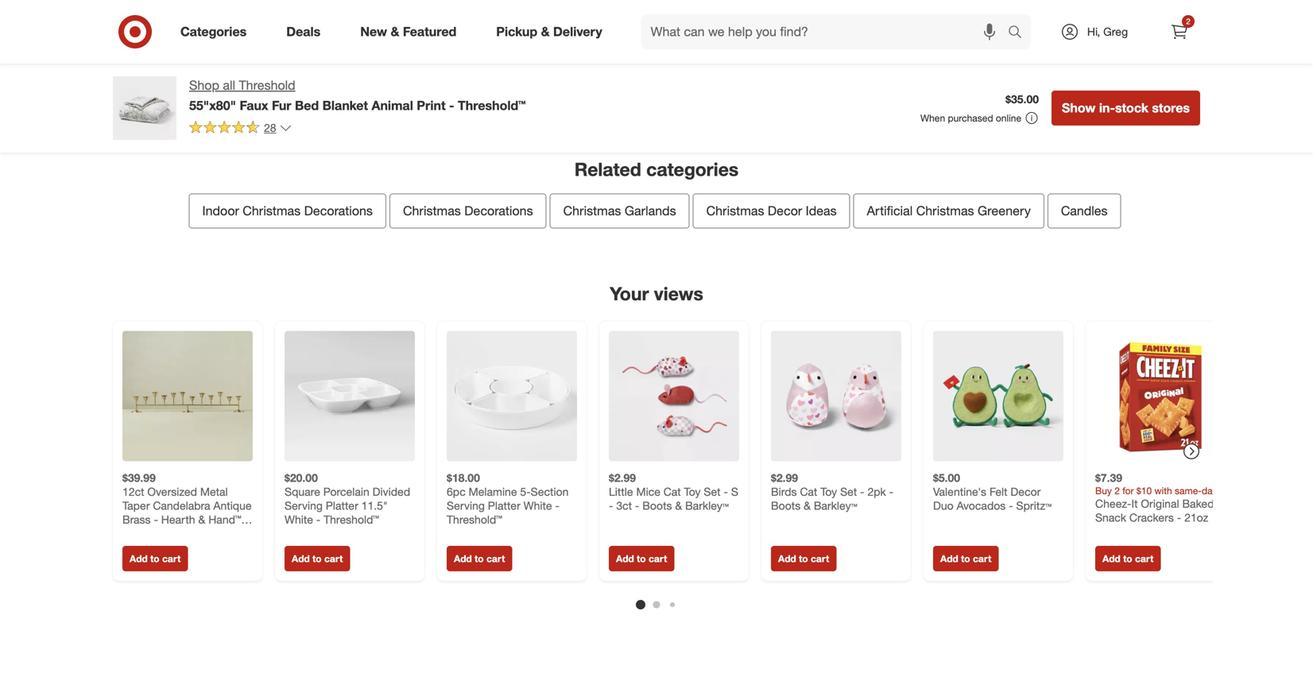 Task type: vqa. For each thing, say whether or not it's contained in the screenshot.
Berkeley Central
no



Task type: describe. For each thing, give the bounding box(es) containing it.
subtotal: $198.00 (4 items)
[[498, 49, 679, 67]]

55"x80"
[[189, 98, 236, 113]]

avocados
[[957, 499, 1006, 513]]

candelabra
[[153, 499, 210, 513]]

$39.99
[[122, 471, 156, 485]]

to down "snack"
[[1123, 553, 1133, 565]]

taper
[[122, 499, 150, 513]]

6pc
[[447, 485, 466, 499]]

- left 2pk
[[860, 485, 865, 499]]

serving inside "$18.00 6pc melamine 5-section serving platter white - threshold™"
[[447, 499, 485, 513]]

christmas decorations
[[403, 203, 533, 219]]

cat inside $2.99 little mice cat toy set - s - 3ct - boots & barkley™
[[664, 485, 681, 499]]

- inside shop all threshold 55"x80" faux fur bed blanket animal print - threshold™
[[449, 98, 454, 113]]

in-
[[1099, 100, 1115, 116]]

indoor christmas decorations
[[202, 203, 373, 219]]

- right 3ct
[[635, 499, 639, 513]]

shop all threshold 55"x80" faux fur bed blanket animal print - threshold™
[[189, 78, 526, 113]]

greenery
[[978, 203, 1031, 219]]

add to cart for $20.00 square porcelain divided serving platter 11.5" white - threshold™
[[292, 553, 343, 565]]

magnolia
[[146, 527, 192, 541]]

show in-stock stores
[[1062, 100, 1190, 116]]

2 link
[[1162, 14, 1197, 49]]

felt
[[990, 485, 1008, 499]]

6pc melamine 5-section serving platter white - threshold™ image
[[447, 331, 577, 461]]

christmas decorations link
[[390, 194, 547, 229]]

toy inside $2.99 little mice cat toy set - s - 3ct - boots & barkley™
[[684, 485, 701, 499]]

add to cart button for $18.00 6pc melamine 5-section serving platter white - threshold™
[[447, 546, 512, 572]]

christmas inside indoor christmas decorations link
[[243, 203, 301, 219]]

deals link
[[273, 14, 340, 49]]

serving inside $20.00 square porcelain divided serving platter 11.5" white - threshold™
[[285, 499, 323, 513]]

add to cart for $18.00 6pc melamine 5-section serving platter white - threshold™
[[454, 553, 505, 565]]

christmas for christmas garlands
[[563, 203, 621, 219]]

cart for $2.99 little mice cat toy set - s - 3ct - boots & barkley™
[[649, 553, 667, 565]]

$7.39
[[1096, 471, 1123, 485]]

to for $18.00 6pc melamine 5-section serving platter white - threshold™
[[475, 553, 484, 565]]

new
[[360, 24, 387, 39]]

white for serving
[[285, 513, 313, 527]]

to for $5.00 valentine's felt decor duo avocados - spritz™
[[961, 553, 970, 565]]

decor inside $5.00 valentine's felt decor duo avocados - spritz™
[[1011, 485, 1041, 499]]

indoor christmas decorations link
[[189, 194, 386, 229]]

it
[[1132, 497, 1138, 511]]

2
[[1186, 16, 1191, 26]]

$2.99 little mice cat toy set - s - 3ct - boots & barkley™
[[609, 471, 738, 513]]

show in-stock stores button
[[1052, 91, 1200, 126]]

blanket
[[322, 98, 368, 113]]

threshold
[[239, 78, 295, 93]]

add to cart for $5.00 valentine's felt decor duo avocados - spritz™
[[940, 553, 992, 565]]

when purchased online
[[921, 112, 1022, 124]]

& inside pickup & delivery link
[[541, 24, 550, 39]]

original
[[1141, 497, 1179, 511]]

christmas decor ideas
[[706, 203, 837, 219]]

21oz
[[1185, 511, 1209, 525]]

pickup & delivery link
[[483, 14, 622, 49]]

section
[[531, 485, 569, 499]]

new & featured
[[360, 24, 457, 39]]

to for $20.00 square porcelain divided serving platter 11.5" white - threshold™
[[313, 553, 322, 565]]

add for $2.99 birds cat toy set - 2pk - boots & barkley™
[[778, 553, 796, 565]]

little mice cat toy set - s - 3ct - boots & barkley™ image
[[609, 331, 739, 461]]

with
[[122, 527, 143, 541]]

add to cart button for $5.00 valentine's felt decor duo avocados - spritz™
[[933, 546, 999, 572]]

add all 4 to cart
[[708, 50, 805, 66]]

12ct
[[122, 485, 144, 499]]

$5.00
[[933, 471, 960, 485]]

little
[[609, 485, 633, 499]]

add to cart button for $2.99 little mice cat toy set - s - 3ct - boots & barkley™
[[609, 546, 674, 572]]

$18.00 6pc melamine 5-section serving platter white - threshold™
[[447, 471, 569, 527]]

valentine's felt decor duo avocados - spritz™ image
[[933, 331, 1064, 461]]

indoor
[[202, 203, 239, 219]]

2 decorations from the left
[[464, 203, 533, 219]]

hand™
[[208, 513, 241, 527]]

stores
[[1152, 100, 1190, 116]]

- inside "$18.00 6pc melamine 5-section serving platter white - threshold™"
[[555, 499, 560, 513]]

12ct oversized metal taper candelabra antique brass - hearth & hand™ with magnolia image
[[122, 331, 253, 461]]

boots inside $2.99 birds cat toy set - 2pk - boots & barkley™
[[771, 499, 801, 513]]

cheez-it original baked snack crackers - 21oz image
[[1096, 331, 1226, 461]]

- inside $20.00 square porcelain divided serving platter 11.5" white - threshold™
[[316, 513, 321, 527]]

$20.00
[[285, 471, 318, 485]]

spritz™
[[1016, 499, 1052, 513]]

all for shop
[[223, 78, 235, 93]]

hearth
[[161, 513, 195, 527]]

$39.99 12ct oversized metal taper candelabra antique brass - hearth & hand™ with magnolia
[[122, 471, 252, 541]]

to inside the add all 4 to cart 'button'
[[764, 50, 776, 66]]

add to cart button for $39.99 12ct oversized metal taper candelabra antique brass - hearth & hand™ with magnolia
[[122, 546, 188, 572]]

add for $20.00 square porcelain divided serving platter 11.5" white - threshold™
[[292, 553, 310, 565]]

porcelain
[[323, 485, 369, 499]]

views
[[654, 283, 703, 305]]

4
[[753, 50, 761, 66]]

- right 2pk
[[889, 485, 894, 499]]

snack
[[1096, 511, 1127, 525]]

metal
[[200, 485, 228, 499]]

boots inside $2.99 little mice cat toy set - s - 3ct - boots & barkley™
[[643, 499, 672, 513]]

delivery
[[553, 24, 602, 39]]

platter inside $20.00 square porcelain divided serving platter 11.5" white - threshold™
[[326, 499, 358, 513]]

greg
[[1104, 25, 1128, 39]]

28 link
[[189, 120, 292, 138]]

cheez-it original baked snack crackers - 21oz
[[1096, 497, 1214, 525]]

& inside $2.99 little mice cat toy set - s - 3ct - boots & barkley™
[[675, 499, 682, 513]]

online
[[996, 112, 1022, 124]]

- left 3ct
[[609, 499, 613, 513]]

11.5"
[[361, 499, 388, 513]]

categories
[[180, 24, 247, 39]]

new & featured link
[[347, 14, 476, 49]]

$2.99 birds cat toy set - 2pk - boots & barkley™
[[771, 471, 894, 513]]

cart down "crackers"
[[1135, 553, 1154, 565]]

threshold™ for $18.00 6pc melamine 5-section serving platter white - threshold™
[[447, 513, 502, 527]]

7 add to cart button from the left
[[1096, 546, 1161, 572]]

platter inside "$18.00 6pc melamine 5-section serving platter white - threshold™"
[[488, 499, 521, 513]]



Task type: locate. For each thing, give the bounding box(es) containing it.
& right new at the left
[[391, 24, 399, 39]]

add for $39.99 12ct oversized metal taper candelabra antique brass - hearth & hand™ with magnolia
[[130, 553, 148, 565]]

& right "pickup"
[[541, 24, 550, 39]]

0 horizontal spatial cat
[[664, 485, 681, 499]]

christmas inside christmas garlands link
[[563, 203, 621, 219]]

square
[[285, 485, 320, 499]]

- right print
[[449, 98, 454, 113]]

2 serving from the left
[[447, 499, 485, 513]]

4 add to cart button from the left
[[609, 546, 674, 572]]

2 barkley™ from the left
[[814, 499, 857, 513]]

1 platter from the left
[[326, 499, 358, 513]]

add to cart button down "$18.00 6pc melamine 5-section serving platter white - threshold™"
[[447, 546, 512, 572]]

deals
[[286, 24, 321, 39]]

to for $2.99 little mice cat toy set - s - 3ct - boots & barkley™
[[637, 553, 646, 565]]

threshold™ inside $20.00 square porcelain divided serving platter 11.5" white - threshold™
[[324, 513, 379, 527]]

& right mice
[[675, 499, 682, 513]]

cart for $20.00 square porcelain divided serving platter 11.5" white - threshold™
[[324, 553, 343, 565]]

add to cart for $2.99 birds cat toy set - 2pk - boots & barkley™
[[778, 553, 829, 565]]

platter left 11.5"
[[326, 499, 358, 513]]

to down $20.00 square porcelain divided serving platter 11.5" white - threshold™
[[313, 553, 322, 565]]

cart for $39.99 12ct oversized metal taper candelabra antique brass - hearth & hand™ with magnolia
[[162, 553, 181, 565]]

barkley™ left s
[[685, 499, 729, 513]]

cat
[[664, 485, 681, 499], [800, 485, 818, 499]]

add to cart button down birds
[[771, 546, 837, 572]]

barkley™ inside $2.99 little mice cat toy set - s - 3ct - boots & barkley™
[[685, 499, 729, 513]]

christmas inside christmas decorations link
[[403, 203, 461, 219]]

add inside 'button'
[[708, 50, 732, 66]]

& inside new & featured 'link'
[[391, 24, 399, 39]]

1 serving from the left
[[285, 499, 323, 513]]

to for $2.99 birds cat toy set - 2pk - boots & barkley™
[[799, 553, 808, 565]]

all right shop
[[223, 78, 235, 93]]

2 platter from the left
[[488, 499, 521, 513]]

add down duo
[[940, 553, 959, 565]]

add
[[708, 50, 732, 66], [130, 553, 148, 565], [292, 553, 310, 565], [454, 553, 472, 565], [616, 553, 634, 565], [778, 553, 796, 565], [940, 553, 959, 565], [1103, 553, 1121, 565]]

- inside $39.99 12ct oversized metal taper candelabra antique brass - hearth & hand™ with magnolia
[[154, 513, 158, 527]]

decor right felt
[[1011, 485, 1041, 499]]

add to cart down avocados
[[940, 553, 992, 565]]

cart down mice
[[649, 553, 667, 565]]

all left 4
[[736, 50, 750, 66]]

hi,
[[1087, 25, 1100, 39]]

toy left s
[[684, 485, 701, 499]]

ideas
[[806, 203, 837, 219]]

cheez-
[[1096, 497, 1132, 511]]

when
[[921, 112, 945, 124]]

hi, greg
[[1087, 25, 1128, 39]]

show
[[1062, 100, 1096, 116]]

to for $39.99 12ct oversized metal taper candelabra antique brass - hearth & hand™ with magnolia
[[150, 553, 159, 565]]

crackers
[[1130, 511, 1174, 525]]

add to cart button down "snack"
[[1096, 546, 1161, 572]]

& inside $2.99 birds cat toy set - 2pk - boots & barkley™
[[804, 499, 811, 513]]

add to cart for $39.99 12ct oversized metal taper candelabra antique brass - hearth & hand™ with magnolia
[[130, 553, 181, 565]]

cart down "$18.00 6pc melamine 5-section serving platter white - threshold™"
[[487, 553, 505, 565]]

shop
[[189, 78, 219, 93]]

$2.99 inside $2.99 birds cat toy set - 2pk - boots & barkley™
[[771, 471, 798, 485]]

cart for $18.00 6pc melamine 5-section serving platter white - threshold™
[[487, 553, 505, 565]]

to down avocados
[[961, 553, 970, 565]]

pickup
[[496, 24, 538, 39]]

1 $2.99 from the left
[[609, 471, 636, 485]]

0 horizontal spatial decorations
[[304, 203, 373, 219]]

add to cart down birds
[[778, 553, 829, 565]]

$2.99 for little
[[609, 471, 636, 485]]

threshold™ down subtotal: at the top of the page
[[458, 98, 526, 113]]

add for $2.99 little mice cat toy set - s - 3ct - boots & barkley™
[[616, 553, 634, 565]]

artificial christmas greenery
[[867, 203, 1031, 219]]

cart for $2.99 birds cat toy set - 2pk - boots & barkley™
[[811, 553, 829, 565]]

1 set from the left
[[704, 485, 721, 499]]

2 add to cart button from the left
[[285, 546, 350, 572]]

cart down $2.99 birds cat toy set - 2pk - boots & barkley™
[[811, 553, 829, 565]]

white inside "$18.00 6pc melamine 5-section serving platter white - threshold™"
[[524, 499, 552, 513]]

cart down avocados
[[973, 553, 992, 565]]

1 horizontal spatial white
[[524, 499, 552, 513]]

white right melamine
[[524, 499, 552, 513]]

add down with
[[130, 553, 148, 565]]

1 horizontal spatial boots
[[771, 499, 801, 513]]

1 horizontal spatial set
[[840, 485, 857, 499]]

add to cart down 3ct
[[616, 553, 667, 565]]

christmas garlands link
[[550, 194, 690, 229]]

s
[[731, 485, 738, 499]]

threshold™ down 6pc
[[447, 513, 502, 527]]

$2.99 inside $2.99 little mice cat toy set - s - 3ct - boots & barkley™
[[609, 471, 636, 485]]

1 horizontal spatial cat
[[800, 485, 818, 499]]

0 horizontal spatial $2.99
[[609, 471, 636, 485]]

threshold™ down porcelain
[[324, 513, 379, 527]]

christmas decor ideas link
[[693, 194, 850, 229]]

0 horizontal spatial set
[[704, 485, 721, 499]]

1 christmas from the left
[[243, 203, 301, 219]]

search button
[[1001, 14, 1039, 52]]

set
[[704, 485, 721, 499], [840, 485, 857, 499]]

cat right mice
[[664, 485, 681, 499]]

1 horizontal spatial toy
[[821, 485, 837, 499]]

categories
[[646, 158, 739, 180]]

add left 4
[[708, 50, 732, 66]]

serving down "$18.00"
[[447, 499, 485, 513]]

platter left "section"
[[488, 499, 521, 513]]

image of 55"x80" faux fur bed blanket animal print - threshold™ image
[[113, 76, 176, 140]]

purchased
[[948, 112, 993, 124]]

$198.00
[[563, 49, 617, 67]]

boots right 3ct
[[643, 499, 672, 513]]

0 horizontal spatial white
[[285, 513, 313, 527]]

cart right 4
[[780, 50, 805, 66]]

$35.00
[[1006, 92, 1039, 106]]

3 add to cart button from the left
[[447, 546, 512, 572]]

antique
[[213, 499, 252, 513]]

2 toy from the left
[[821, 485, 837, 499]]

6 add to cart from the left
[[940, 553, 992, 565]]

$2.99 right s
[[771, 471, 798, 485]]

- right felt
[[1009, 499, 1013, 513]]

2 add to cart from the left
[[292, 553, 343, 565]]

2 $2.99 from the left
[[771, 471, 798, 485]]

add down square
[[292, 553, 310, 565]]

1 vertical spatial decor
[[1011, 485, 1041, 499]]

add to cart button down avocados
[[933, 546, 999, 572]]

add to cart button down 3ct
[[609, 546, 674, 572]]

- left s
[[724, 485, 728, 499]]

decor
[[768, 203, 802, 219], [1011, 485, 1041, 499]]

0 horizontal spatial all
[[223, 78, 235, 93]]

cat inside $2.99 birds cat toy set - 2pk - boots & barkley™
[[800, 485, 818, 499]]

& left hand™ on the left bottom of page
[[198, 513, 205, 527]]

0 horizontal spatial decor
[[768, 203, 802, 219]]

add for $18.00 6pc melamine 5-section serving platter white - threshold™
[[454, 553, 472, 565]]

fur
[[272, 98, 291, 113]]

items)
[[638, 49, 679, 67]]

1 horizontal spatial decorations
[[464, 203, 533, 219]]

2 set from the left
[[840, 485, 857, 499]]

search
[[1001, 25, 1039, 41]]

- down square
[[316, 513, 321, 527]]

3 christmas from the left
[[563, 203, 621, 219]]

- left 21oz
[[1177, 511, 1182, 525]]

christmas
[[243, 203, 301, 219], [403, 203, 461, 219], [563, 203, 621, 219], [706, 203, 764, 219], [916, 203, 974, 219]]

add to cart button down "magnolia" on the left bottom
[[122, 546, 188, 572]]

5 add to cart button from the left
[[771, 546, 837, 572]]

decor left ideas
[[768, 203, 802, 219]]

white inside $20.00 square porcelain divided serving platter 11.5" white - threshold™
[[285, 513, 313, 527]]

add down "snack"
[[1103, 553, 1121, 565]]

1 boots from the left
[[643, 499, 672, 513]]

5-
[[520, 485, 531, 499]]

christmas for christmas decor ideas
[[706, 203, 764, 219]]

threshold™ for $20.00 square porcelain divided serving platter 11.5" white - threshold™
[[324, 513, 379, 527]]

christmas inside artificial christmas greenery 'link'
[[916, 203, 974, 219]]

to down $2.99 birds cat toy set - 2pk - boots & barkley™
[[799, 553, 808, 565]]

- inside $5.00 valentine's felt decor duo avocados - spritz™
[[1009, 499, 1013, 513]]

to down mice
[[637, 553, 646, 565]]

add to cart for $2.99 little mice cat toy set - s - 3ct - boots & barkley™
[[616, 553, 667, 565]]

& right birds
[[804, 499, 811, 513]]

mice
[[636, 485, 661, 499]]

add for $5.00 valentine's felt decor duo avocados - spritz™
[[940, 553, 959, 565]]

boots right s
[[771, 499, 801, 513]]

add to cart down $20.00 square porcelain divided serving platter 11.5" white - threshold™
[[292, 553, 343, 565]]

white
[[524, 499, 552, 513], [285, 513, 313, 527]]

(4
[[621, 49, 634, 67]]

6 add to cart button from the left
[[933, 546, 999, 572]]

add to cart button
[[122, 546, 188, 572], [285, 546, 350, 572], [447, 546, 512, 572], [609, 546, 674, 572], [771, 546, 837, 572], [933, 546, 999, 572], [1096, 546, 1161, 572]]

4 add to cart from the left
[[616, 553, 667, 565]]

add all 4 to cart button
[[698, 41, 815, 76]]

0 horizontal spatial toy
[[684, 485, 701, 499]]

to right 4
[[764, 50, 776, 66]]

print
[[417, 98, 446, 113]]

2 boots from the left
[[771, 499, 801, 513]]

3ct
[[616, 499, 632, 513]]

2pk
[[868, 485, 886, 499]]

threshold™ inside shop all threshold 55"x80" faux fur bed blanket animal print - threshold™
[[458, 98, 526, 113]]

4 christmas from the left
[[706, 203, 764, 219]]

1 toy from the left
[[684, 485, 701, 499]]

christmas garlands
[[563, 203, 676, 219]]

white for section
[[524, 499, 552, 513]]

your
[[610, 283, 649, 305]]

cart down $20.00 square porcelain divided serving platter 11.5" white - threshold™
[[324, 553, 343, 565]]

brass
[[122, 513, 151, 527]]

cat right birds
[[800, 485, 818, 499]]

0 horizontal spatial serving
[[285, 499, 323, 513]]

decorations
[[304, 203, 373, 219], [464, 203, 533, 219]]

baked
[[1183, 497, 1214, 511]]

1 horizontal spatial $2.99
[[771, 471, 798, 485]]

0 vertical spatial all
[[736, 50, 750, 66]]

categories link
[[167, 14, 267, 49]]

barkley™ inside $2.99 birds cat toy set - 2pk - boots & barkley™
[[814, 499, 857, 513]]

3 add to cart from the left
[[454, 553, 505, 565]]

- right brass
[[154, 513, 158, 527]]

white down square
[[285, 513, 313, 527]]

animal
[[372, 98, 413, 113]]

toy right birds
[[821, 485, 837, 499]]

to
[[764, 50, 776, 66], [150, 553, 159, 565], [313, 553, 322, 565], [475, 553, 484, 565], [637, 553, 646, 565], [799, 553, 808, 565], [961, 553, 970, 565], [1123, 553, 1133, 565]]

add down 3ct
[[616, 553, 634, 565]]

- right '5-'
[[555, 499, 560, 513]]

set left 2pk
[[840, 485, 857, 499]]

subtotal:
[[498, 49, 559, 67]]

0 horizontal spatial platter
[[326, 499, 358, 513]]

- inside cheez-it original baked snack crackers - 21oz
[[1177, 511, 1182, 525]]

all for add
[[736, 50, 750, 66]]

artificial christmas greenery link
[[854, 194, 1045, 229]]

set left s
[[704, 485, 721, 499]]

1 horizontal spatial barkley™
[[814, 499, 857, 513]]

1 vertical spatial all
[[223, 78, 235, 93]]

to down "$18.00 6pc melamine 5-section serving platter white - threshold™"
[[475, 553, 484, 565]]

add to cart down "snack"
[[1103, 553, 1154, 565]]

1 horizontal spatial platter
[[488, 499, 521, 513]]

1 horizontal spatial decor
[[1011, 485, 1041, 499]]

$2.99 for birds
[[771, 471, 798, 485]]

related categories
[[575, 158, 739, 180]]

add to cart button for $2.99 birds cat toy set - 2pk - boots & barkley™
[[771, 546, 837, 572]]

christmas inside christmas decor ideas link
[[706, 203, 764, 219]]

1 horizontal spatial all
[[736, 50, 750, 66]]

cart for $5.00 valentine's felt decor duo avocados - spritz™
[[973, 553, 992, 565]]

stock
[[1115, 100, 1149, 116]]

$2.99 up 3ct
[[609, 471, 636, 485]]

oversized
[[147, 485, 197, 499]]

barkley™ left 2pk
[[814, 499, 857, 513]]

0 vertical spatial decor
[[768, 203, 802, 219]]

5 add to cart from the left
[[778, 553, 829, 565]]

What can we help you find? suggestions appear below search field
[[641, 14, 1012, 49]]

candles link
[[1048, 194, 1121, 229]]

toy inside $2.99 birds cat toy set - 2pk - boots & barkley™
[[821, 485, 837, 499]]

add to cart button for $20.00 square porcelain divided serving platter 11.5" white - threshold™
[[285, 546, 350, 572]]

all inside shop all threshold 55"x80" faux fur bed blanket animal print - threshold™
[[223, 78, 235, 93]]

$20.00 square porcelain divided serving platter 11.5" white - threshold™
[[285, 471, 410, 527]]

to down "magnolia" on the left bottom
[[150, 553, 159, 565]]

birds cat toy set - 2pk - boots & barkley™ image
[[771, 331, 902, 461]]

add to cart down "magnolia" on the left bottom
[[130, 553, 181, 565]]

7 add to cart from the left
[[1103, 553, 1154, 565]]

1 horizontal spatial serving
[[447, 499, 485, 513]]

cart down "magnolia" on the left bottom
[[162, 553, 181, 565]]

0 horizontal spatial boots
[[643, 499, 672, 513]]

pickup & delivery
[[496, 24, 602, 39]]

1 add to cart button from the left
[[122, 546, 188, 572]]

1 cat from the left
[[664, 485, 681, 499]]

all
[[736, 50, 750, 66], [223, 78, 235, 93]]

threshold™ inside "$18.00 6pc melamine 5-section serving platter white - threshold™"
[[447, 513, 502, 527]]

serving
[[285, 499, 323, 513], [447, 499, 485, 513]]

-
[[449, 98, 454, 113], [724, 485, 728, 499], [860, 485, 865, 499], [889, 485, 894, 499], [555, 499, 560, 513], [609, 499, 613, 513], [635, 499, 639, 513], [1009, 499, 1013, 513], [1177, 511, 1182, 525], [154, 513, 158, 527], [316, 513, 321, 527]]

cart inside 'button'
[[780, 50, 805, 66]]

set inside $2.99 little mice cat toy set - s - 3ct - boots & barkley™
[[704, 485, 721, 499]]

2 cat from the left
[[800, 485, 818, 499]]

square porcelain divided serving platter 11.5" white - threshold™ image
[[285, 331, 415, 461]]

5 christmas from the left
[[916, 203, 974, 219]]

barkley™
[[685, 499, 729, 513], [814, 499, 857, 513]]

2 christmas from the left
[[403, 203, 461, 219]]

your views
[[610, 283, 703, 305]]

add to cart down "$18.00 6pc melamine 5-section serving platter white - threshold™"
[[454, 553, 505, 565]]

1 barkley™ from the left
[[685, 499, 729, 513]]

1 decorations from the left
[[304, 203, 373, 219]]

all inside 'button'
[[736, 50, 750, 66]]

christmas for christmas decorations
[[403, 203, 461, 219]]

toy
[[684, 485, 701, 499], [821, 485, 837, 499]]

candles
[[1061, 203, 1108, 219]]

0 horizontal spatial barkley™
[[685, 499, 729, 513]]

artificial
[[867, 203, 913, 219]]

$5.00 valentine's felt decor duo avocados - spritz™
[[933, 471, 1052, 513]]

platter
[[326, 499, 358, 513], [488, 499, 521, 513]]

add down birds
[[778, 553, 796, 565]]

add down 6pc
[[454, 553, 472, 565]]

& inside $39.99 12ct oversized metal taper candelabra antique brass - hearth & hand™ with magnolia
[[198, 513, 205, 527]]

1 add to cart from the left
[[130, 553, 181, 565]]

28
[[264, 121, 276, 135]]

melamine
[[469, 485, 517, 499]]

add to cart button down $20.00 square porcelain divided serving platter 11.5" white - threshold™
[[285, 546, 350, 572]]

garlands
[[625, 203, 676, 219]]

set inside $2.99 birds cat toy set - 2pk - boots & barkley™
[[840, 485, 857, 499]]

serving down $20.00
[[285, 499, 323, 513]]



